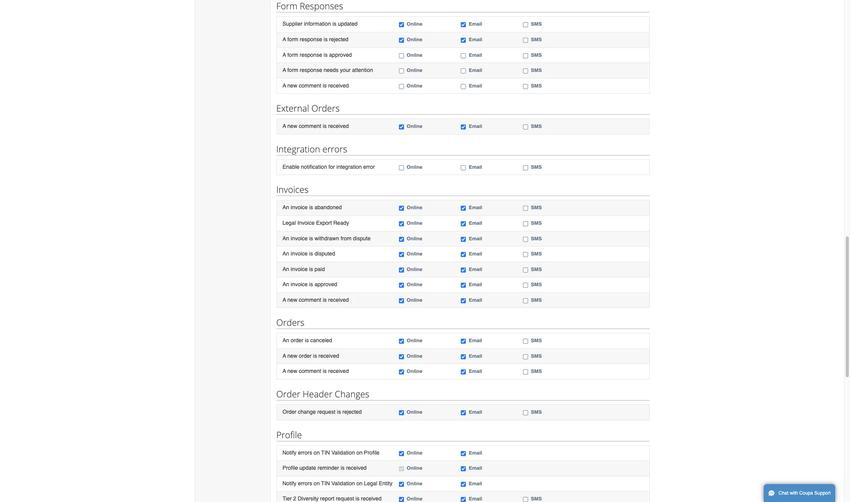 Task type: locate. For each thing, give the bounding box(es) containing it.
17 email from the top
[[469, 368, 482, 374]]

order up change on the left bottom of page
[[276, 388, 300, 400]]

an up an invoice is disputed at the left of page
[[283, 235, 289, 241]]

online
[[407, 21, 422, 27], [407, 37, 422, 42], [407, 52, 422, 58], [407, 67, 422, 73], [407, 83, 422, 89], [407, 123, 422, 129], [407, 164, 422, 170], [407, 205, 422, 211], [407, 220, 422, 226], [407, 235, 422, 241], [407, 251, 422, 257], [407, 266, 422, 272], [407, 282, 422, 287], [407, 297, 422, 303], [407, 338, 422, 343], [407, 353, 422, 359], [407, 368, 422, 374], [407, 409, 422, 415], [407, 450, 422, 456], [407, 465, 422, 471], [407, 481, 422, 486], [407, 496, 422, 502]]

order up "a new order is received"
[[291, 337, 303, 343]]

ready
[[333, 220, 349, 226]]

0 vertical spatial order
[[276, 388, 300, 400]]

None checkbox
[[399, 22, 404, 27], [523, 22, 528, 27], [399, 38, 404, 43], [461, 38, 466, 43], [461, 53, 466, 58], [399, 68, 404, 74], [523, 68, 528, 74], [399, 84, 404, 89], [523, 84, 528, 89], [399, 125, 404, 130], [523, 125, 528, 130], [523, 165, 528, 170], [399, 206, 404, 211], [523, 206, 528, 211], [523, 221, 528, 226], [461, 237, 466, 242], [523, 237, 528, 242], [523, 252, 528, 257], [399, 267, 404, 272], [523, 267, 528, 272], [461, 283, 466, 288], [461, 298, 466, 303], [399, 339, 404, 344], [461, 354, 466, 359], [523, 354, 528, 359], [461, 370, 466, 375], [399, 410, 404, 415], [523, 410, 528, 415], [461, 466, 466, 471], [399, 482, 404, 487], [399, 22, 404, 27], [523, 22, 528, 27], [399, 38, 404, 43], [461, 38, 466, 43], [461, 53, 466, 58], [399, 68, 404, 74], [523, 68, 528, 74], [399, 84, 404, 89], [523, 84, 528, 89], [399, 125, 404, 130], [523, 125, 528, 130], [523, 165, 528, 170], [399, 206, 404, 211], [523, 206, 528, 211], [523, 221, 528, 226], [461, 237, 466, 242], [523, 237, 528, 242], [523, 252, 528, 257], [399, 267, 404, 272], [523, 267, 528, 272], [461, 283, 466, 288], [461, 298, 466, 303], [399, 339, 404, 344], [461, 354, 466, 359], [523, 354, 528, 359], [461, 370, 466, 375], [399, 410, 404, 415], [523, 410, 528, 415], [461, 466, 466, 471], [399, 482, 404, 487]]

0 vertical spatial profile
[[276, 428, 302, 441]]

support
[[814, 490, 831, 496]]

1 horizontal spatial request
[[336, 496, 354, 502]]

0 vertical spatial approved
[[329, 52, 352, 58]]

0 vertical spatial tin
[[321, 449, 330, 456]]

is left paid
[[309, 266, 313, 272]]

a
[[283, 36, 286, 42], [283, 52, 286, 58], [283, 67, 286, 73], [283, 82, 286, 89], [283, 123, 286, 129], [283, 297, 286, 303], [283, 353, 286, 359], [283, 368, 286, 374]]

2 new from the top
[[287, 123, 297, 129]]

comment up external orders
[[299, 82, 321, 89]]

6 email from the top
[[469, 123, 482, 129]]

a form response is rejected
[[283, 36, 348, 42]]

response down a form response is rejected
[[300, 52, 322, 58]]

order header changes
[[276, 388, 369, 400]]

0 vertical spatial form
[[287, 36, 298, 42]]

sms
[[531, 21, 542, 27], [531, 37, 542, 42], [531, 52, 542, 58], [531, 67, 542, 73], [531, 83, 542, 89], [531, 123, 542, 129], [531, 164, 542, 170], [531, 205, 542, 211], [531, 220, 542, 226], [531, 235, 542, 241], [531, 251, 542, 257], [531, 266, 542, 272], [531, 282, 542, 287], [531, 297, 542, 303], [531, 338, 542, 343], [531, 353, 542, 359], [531, 368, 542, 374], [531, 409, 542, 415], [531, 496, 542, 502]]

form for a form response is approved
[[287, 52, 298, 58]]

12 online from the top
[[407, 266, 422, 272]]

order down an order is canceled
[[299, 353, 312, 359]]

1 vertical spatial order
[[283, 409, 296, 415]]

1 online from the top
[[407, 21, 422, 27]]

an up an invoice is paid
[[283, 250, 289, 257]]

5 a from the top
[[283, 123, 286, 129]]

received
[[328, 82, 349, 89], [328, 123, 349, 129], [328, 297, 349, 303], [319, 353, 339, 359], [328, 368, 349, 374], [346, 465, 367, 471], [361, 496, 382, 502]]

2 tin from the top
[[321, 480, 330, 486]]

10 online from the top
[[407, 235, 422, 241]]

legal left entity
[[364, 480, 377, 486]]

report
[[320, 496, 334, 502]]

3 a from the top
[[283, 67, 286, 73]]

enable notification for integration error
[[283, 164, 375, 170]]

2 response from the top
[[300, 52, 322, 58]]

received up changes
[[328, 368, 349, 374]]

tin for profile
[[321, 449, 330, 456]]

received down your
[[328, 82, 349, 89]]

update
[[299, 465, 316, 471]]

3 new from the top
[[287, 297, 297, 303]]

5 an from the top
[[283, 281, 289, 287]]

1 response from the top
[[300, 36, 322, 42]]

1 validation from the top
[[331, 449, 355, 456]]

approved down paid
[[315, 281, 337, 287]]

is left updated on the top of the page
[[332, 21, 336, 27]]

0 vertical spatial errors
[[322, 143, 347, 155]]

form down supplier
[[287, 36, 298, 42]]

16 email from the top
[[469, 353, 482, 359]]

an for an order is canceled
[[283, 337, 289, 343]]

1 notify from the top
[[283, 449, 296, 456]]

response
[[300, 36, 322, 42], [300, 52, 322, 58], [300, 67, 322, 73]]

legal left invoice in the left of the page
[[283, 220, 296, 226]]

7 email from the top
[[469, 164, 482, 170]]

profile up entity
[[364, 449, 379, 456]]

invoice down an invoice is paid
[[291, 281, 308, 287]]

is
[[332, 21, 336, 27], [324, 36, 328, 42], [324, 52, 328, 58], [323, 82, 327, 89], [323, 123, 327, 129], [309, 204, 313, 211], [309, 235, 313, 241], [309, 250, 313, 257], [309, 266, 313, 272], [309, 281, 313, 287], [323, 297, 327, 303], [305, 337, 309, 343], [313, 353, 317, 359], [323, 368, 327, 374], [337, 409, 341, 415], [341, 465, 345, 471], [356, 496, 359, 502]]

3 an from the top
[[283, 250, 289, 257]]

a new comment is received
[[283, 82, 349, 89], [283, 123, 349, 129], [283, 297, 349, 303], [283, 368, 349, 374]]

an for an invoice is paid
[[283, 266, 289, 272]]

2 validation from the top
[[331, 480, 355, 486]]

1 vertical spatial response
[[300, 52, 322, 58]]

rejected down updated on the top of the page
[[329, 36, 348, 42]]

9 email from the top
[[469, 220, 482, 226]]

orders up an order is canceled
[[276, 316, 304, 329]]

updated
[[338, 21, 358, 27]]

a new comment is received down an invoice is approved
[[283, 297, 349, 303]]

1 vertical spatial orders
[[276, 316, 304, 329]]

notify up profile update reminder is received
[[283, 449, 296, 456]]

1 horizontal spatial legal
[[364, 480, 377, 486]]

5 invoice from the top
[[291, 281, 308, 287]]

11 online from the top
[[407, 251, 422, 257]]

a new comment is received down a form response needs your attention
[[283, 82, 349, 89]]

response up the a form response is approved on the left top of page
[[300, 36, 322, 42]]

abandoned
[[315, 204, 342, 211]]

request
[[317, 409, 335, 415], [336, 496, 354, 502]]

response down the a form response is approved on the left top of page
[[300, 67, 322, 73]]

tin down profile update reminder is received
[[321, 480, 330, 486]]

an down an invoice is disputed at the left of page
[[283, 266, 289, 272]]

1 vertical spatial tin
[[321, 480, 330, 486]]

rejected
[[329, 36, 348, 42], [342, 409, 362, 415]]

errors
[[322, 143, 347, 155], [298, 449, 312, 456], [298, 480, 312, 486]]

profile for profile
[[276, 428, 302, 441]]

2 an from the top
[[283, 235, 289, 241]]

16 sms from the top
[[531, 353, 542, 359]]

2 vertical spatial profile
[[283, 465, 298, 471]]

external
[[276, 102, 309, 114]]

12 email from the top
[[469, 266, 482, 272]]

0 vertical spatial notify
[[283, 449, 296, 456]]

a new comment is received down "a new order is received"
[[283, 368, 349, 374]]

1 tin from the top
[[321, 449, 330, 456]]

order
[[276, 388, 300, 400], [283, 409, 296, 415]]

email
[[469, 21, 482, 27], [469, 37, 482, 42], [469, 52, 482, 58], [469, 67, 482, 73], [469, 83, 482, 89], [469, 123, 482, 129], [469, 164, 482, 170], [469, 205, 482, 211], [469, 220, 482, 226], [469, 235, 482, 241], [469, 251, 482, 257], [469, 266, 482, 272], [469, 282, 482, 287], [469, 297, 482, 303], [469, 338, 482, 343], [469, 353, 482, 359], [469, 368, 482, 374], [469, 409, 482, 415], [469, 450, 482, 456], [469, 465, 482, 471], [469, 481, 482, 486], [469, 496, 482, 502]]

an invoice is paid
[[283, 266, 325, 272]]

orders
[[311, 102, 340, 114], [276, 316, 304, 329]]

chat with coupa support button
[[764, 484, 835, 502]]

is down "a new order is received"
[[323, 368, 327, 374]]

15 online from the top
[[407, 338, 422, 343]]

profile
[[276, 428, 302, 441], [364, 449, 379, 456], [283, 465, 298, 471]]

invoice for paid
[[291, 266, 308, 272]]

an for an invoice is abandoned
[[283, 204, 289, 211]]

invoice down an invoice is disputed at the left of page
[[291, 266, 308, 272]]

1 vertical spatial form
[[287, 52, 298, 58]]

errors up update
[[298, 449, 312, 456]]

2 vertical spatial response
[[300, 67, 322, 73]]

approved
[[329, 52, 352, 58], [315, 281, 337, 287]]

1 horizontal spatial orders
[[311, 102, 340, 114]]

4 a new comment is received from the top
[[283, 368, 349, 374]]

None checkbox
[[461, 22, 466, 27], [523, 38, 528, 43], [399, 53, 404, 58], [523, 53, 528, 58], [461, 68, 466, 74], [461, 84, 466, 89], [461, 125, 466, 130], [399, 165, 404, 170], [461, 165, 466, 170], [461, 206, 466, 211], [399, 221, 404, 226], [461, 221, 466, 226], [399, 237, 404, 242], [399, 252, 404, 257], [461, 252, 466, 257], [461, 267, 466, 272], [399, 283, 404, 288], [523, 283, 528, 288], [399, 298, 404, 303], [523, 298, 528, 303], [461, 339, 466, 344], [523, 339, 528, 344], [399, 354, 404, 359], [399, 370, 404, 375], [523, 370, 528, 375], [461, 410, 466, 415], [399, 451, 404, 456], [461, 451, 466, 456], [399, 466, 404, 471], [461, 482, 466, 487], [399, 497, 404, 502], [461, 497, 466, 502], [523, 497, 528, 502], [461, 22, 466, 27], [523, 38, 528, 43], [399, 53, 404, 58], [523, 53, 528, 58], [461, 68, 466, 74], [461, 84, 466, 89], [461, 125, 466, 130], [399, 165, 404, 170], [461, 165, 466, 170], [461, 206, 466, 211], [399, 221, 404, 226], [461, 221, 466, 226], [399, 237, 404, 242], [399, 252, 404, 257], [461, 252, 466, 257], [461, 267, 466, 272], [399, 283, 404, 288], [523, 283, 528, 288], [399, 298, 404, 303], [523, 298, 528, 303], [461, 339, 466, 344], [523, 339, 528, 344], [399, 354, 404, 359], [399, 370, 404, 375], [523, 370, 528, 375], [461, 410, 466, 415], [399, 451, 404, 456], [461, 451, 466, 456], [399, 466, 404, 471], [461, 482, 466, 487], [399, 497, 404, 502], [461, 497, 466, 502], [523, 497, 528, 502]]

1 new from the top
[[287, 82, 297, 89]]

invoice down invoice in the left of the page
[[291, 235, 308, 241]]

header
[[303, 388, 332, 400]]

new
[[287, 82, 297, 89], [287, 123, 297, 129], [287, 297, 297, 303], [287, 353, 297, 359], [287, 368, 297, 374]]

dispute
[[353, 235, 371, 241]]

0 vertical spatial response
[[300, 36, 322, 42]]

3 response from the top
[[300, 67, 322, 73]]

comment down external orders
[[299, 123, 321, 129]]

1 form from the top
[[287, 36, 298, 42]]

orders right external in the top left of the page
[[311, 102, 340, 114]]

notify errors on tin validation on profile
[[283, 449, 379, 456]]

legal
[[283, 220, 296, 226], [364, 480, 377, 486]]

new down an order is canceled
[[287, 353, 297, 359]]

comment down "a new order is received"
[[299, 368, 321, 374]]

3 sms from the top
[[531, 52, 542, 58]]

17 sms from the top
[[531, 368, 542, 374]]

5 sms from the top
[[531, 83, 542, 89]]

notify up tier
[[283, 480, 296, 486]]

profile left update
[[283, 465, 298, 471]]

on left entity
[[356, 480, 362, 486]]

response for your
[[300, 67, 322, 73]]

6 online from the top
[[407, 123, 422, 129]]

0 vertical spatial validation
[[331, 449, 355, 456]]

notify for notify errors on tin validation on legal entity
[[283, 480, 296, 486]]

new down "a new order is received"
[[287, 368, 297, 374]]

invoices
[[276, 183, 309, 196]]

an down an invoice is paid
[[283, 281, 289, 287]]

3 invoice from the top
[[291, 250, 308, 257]]

2 vertical spatial form
[[287, 67, 298, 73]]

0 vertical spatial order
[[291, 337, 303, 343]]

4 new from the top
[[287, 353, 297, 359]]

form down the a form response is approved on the left top of page
[[287, 67, 298, 73]]

validation up tier 2 diversity report request is received
[[331, 480, 355, 486]]

tin for legal
[[321, 480, 330, 486]]

validation for legal
[[331, 480, 355, 486]]

is down external orders
[[323, 123, 327, 129]]

validation
[[331, 449, 355, 456], [331, 480, 355, 486]]

received up notify errors on tin validation on legal entity
[[346, 465, 367, 471]]

6 an from the top
[[283, 337, 289, 343]]

4 invoice from the top
[[291, 266, 308, 272]]

order
[[291, 337, 303, 343], [299, 353, 312, 359]]

1 invoice from the top
[[291, 204, 308, 211]]

0 vertical spatial rejected
[[329, 36, 348, 42]]

2 invoice from the top
[[291, 235, 308, 241]]

comment down an invoice is approved
[[299, 297, 321, 303]]

form
[[287, 36, 298, 42], [287, 52, 298, 58], [287, 67, 298, 73]]

request down the order header changes
[[317, 409, 335, 415]]

1 vertical spatial errors
[[298, 449, 312, 456]]

0 vertical spatial legal
[[283, 220, 296, 226]]

errors up for
[[322, 143, 347, 155]]

invoice up invoice in the left of the page
[[291, 204, 308, 211]]

4 email from the top
[[469, 67, 482, 73]]

on
[[314, 449, 320, 456], [356, 449, 362, 456], [314, 480, 320, 486], [356, 480, 362, 486]]

1 vertical spatial request
[[336, 496, 354, 502]]

is down an invoice is paid
[[309, 281, 313, 287]]

18 online from the top
[[407, 409, 422, 415]]

order left change on the left bottom of page
[[283, 409, 296, 415]]

1 vertical spatial rejected
[[342, 409, 362, 415]]

2
[[293, 496, 296, 502]]

tin up profile update reminder is received
[[321, 449, 330, 456]]

1 email from the top
[[469, 21, 482, 27]]

20 email from the top
[[469, 465, 482, 471]]

3 form from the top
[[287, 67, 298, 73]]

notify errors on tin validation on legal entity
[[283, 480, 392, 486]]

is left canceled in the bottom left of the page
[[305, 337, 309, 343]]

new down an invoice is approved
[[287, 297, 297, 303]]

coupa
[[799, 490, 813, 496]]

1 vertical spatial notify
[[283, 480, 296, 486]]

an for an invoice is approved
[[283, 281, 289, 287]]

profile down change on the left bottom of page
[[276, 428, 302, 441]]

supplier information is updated
[[283, 21, 358, 27]]

errors down update
[[298, 480, 312, 486]]

1 vertical spatial order
[[299, 353, 312, 359]]

form for a form response is rejected
[[287, 36, 298, 42]]

notify
[[283, 449, 296, 456], [283, 480, 296, 486]]

1 vertical spatial validation
[[331, 480, 355, 486]]

0 horizontal spatial request
[[317, 409, 335, 415]]

invoice up an invoice is paid
[[291, 250, 308, 257]]

form down a form response is rejected
[[287, 52, 298, 58]]

2 form from the top
[[287, 52, 298, 58]]

an up "a new order is received"
[[283, 337, 289, 343]]

16 online from the top
[[407, 353, 422, 359]]

is down canceled in the bottom left of the page
[[313, 353, 317, 359]]

tier
[[283, 496, 292, 502]]

approved up your
[[329, 52, 352, 58]]

new up external in the top left of the page
[[287, 82, 297, 89]]

is up an invoice is disputed at the left of page
[[309, 235, 313, 241]]

a new comment is received down external orders
[[283, 123, 349, 129]]

2 a new comment is received from the top
[[283, 123, 349, 129]]

rejected down changes
[[342, 409, 362, 415]]

1 a new comment is received from the top
[[283, 82, 349, 89]]

is down a form response needs your attention
[[323, 82, 327, 89]]

2 comment from the top
[[299, 123, 321, 129]]

validation up reminder
[[331, 449, 355, 456]]

11 email from the top
[[469, 251, 482, 257]]

2 vertical spatial errors
[[298, 480, 312, 486]]

tin
[[321, 449, 330, 456], [321, 480, 330, 486]]

comment
[[299, 82, 321, 89], [299, 123, 321, 129], [299, 297, 321, 303], [299, 368, 321, 374]]

entity
[[379, 480, 392, 486]]

0 vertical spatial request
[[317, 409, 335, 415]]

profile update reminder is received
[[283, 465, 367, 471]]

for
[[329, 164, 335, 170]]

form for a form response needs your attention
[[287, 67, 298, 73]]

received down an invoice is approved
[[328, 297, 349, 303]]

diversity
[[298, 496, 319, 502]]

6 sms from the top
[[531, 123, 542, 129]]

request down notify errors on tin validation on legal entity
[[336, 496, 354, 502]]

order for order change request is rejected
[[283, 409, 296, 415]]

invoice
[[291, 204, 308, 211], [291, 235, 308, 241], [291, 250, 308, 257], [291, 266, 308, 272], [291, 281, 308, 287]]

an down invoices
[[283, 204, 289, 211]]

20 online from the top
[[407, 465, 422, 471]]

2 online from the top
[[407, 37, 422, 42]]

paid
[[315, 266, 325, 272]]

new down external in the top left of the page
[[287, 123, 297, 129]]

changes
[[335, 388, 369, 400]]

errors for notify errors on tin validation on legal entity
[[298, 480, 312, 486]]

on down profile update reminder is received
[[314, 480, 320, 486]]

19 email from the top
[[469, 450, 482, 456]]

1 sms from the top
[[531, 21, 542, 27]]

information
[[304, 21, 331, 27]]

5 email from the top
[[469, 83, 482, 89]]

2 notify from the top
[[283, 480, 296, 486]]

validation for profile
[[331, 449, 355, 456]]

notify for notify errors on tin validation on profile
[[283, 449, 296, 456]]

8 a from the top
[[283, 368, 286, 374]]

3 online from the top
[[407, 52, 422, 58]]

an
[[283, 204, 289, 211], [283, 235, 289, 241], [283, 250, 289, 257], [283, 266, 289, 272], [283, 281, 289, 287], [283, 337, 289, 343]]

1 an from the top
[[283, 204, 289, 211]]



Task type: describe. For each thing, give the bounding box(es) containing it.
17 online from the top
[[407, 368, 422, 374]]

21 online from the top
[[407, 481, 422, 486]]

an order is canceled
[[283, 337, 332, 343]]

13 online from the top
[[407, 282, 422, 287]]

10 email from the top
[[469, 235, 482, 241]]

on up profile update reminder is received
[[314, 449, 320, 456]]

order change request is rejected
[[283, 409, 362, 415]]

received down canceled in the bottom left of the page
[[319, 353, 339, 359]]

22 email from the top
[[469, 496, 482, 502]]

21 email from the top
[[469, 481, 482, 486]]

2 email from the top
[[469, 37, 482, 42]]

5 new from the top
[[287, 368, 297, 374]]

0 vertical spatial orders
[[311, 102, 340, 114]]

received down entity
[[361, 496, 382, 502]]

supplier
[[283, 21, 302, 27]]

3 email from the top
[[469, 52, 482, 58]]

legal invoice export ready
[[283, 220, 349, 226]]

response for rejected
[[300, 36, 322, 42]]

export
[[316, 220, 332, 226]]

19 sms from the top
[[531, 496, 542, 502]]

6 a from the top
[[283, 297, 286, 303]]

canceled
[[310, 337, 332, 343]]

chat
[[779, 490, 788, 496]]

2 sms from the top
[[531, 37, 542, 42]]

an invoice is disputed
[[283, 250, 335, 257]]

7 a from the top
[[283, 353, 286, 359]]

4 a from the top
[[283, 82, 286, 89]]

13 sms from the top
[[531, 282, 542, 287]]

18 email from the top
[[469, 409, 482, 415]]

18 sms from the top
[[531, 409, 542, 415]]

attention
[[352, 67, 373, 73]]

disputed
[[315, 250, 335, 257]]

change
[[298, 409, 316, 415]]

invoice for approved
[[291, 281, 308, 287]]

withdrawn
[[315, 235, 339, 241]]

integration
[[336, 164, 362, 170]]

notification
[[301, 164, 327, 170]]

response for approved
[[300, 52, 322, 58]]

an invoice is approved
[[283, 281, 337, 287]]

reminder
[[318, 465, 339, 471]]

2 a from the top
[[283, 52, 286, 58]]

0 horizontal spatial orders
[[276, 316, 304, 329]]

is up "legal invoice export ready"
[[309, 204, 313, 211]]

enable
[[283, 164, 299, 170]]

15 email from the top
[[469, 338, 482, 343]]

is down changes
[[337, 409, 341, 415]]

4 sms from the top
[[531, 67, 542, 73]]

1 comment from the top
[[299, 82, 321, 89]]

19 online from the top
[[407, 450, 422, 456]]

an for an invoice is disputed
[[283, 250, 289, 257]]

a form response needs your attention
[[283, 67, 373, 73]]

4 comment from the top
[[299, 368, 321, 374]]

13 email from the top
[[469, 282, 482, 287]]

an for an invoice is withdrawn from dispute
[[283, 235, 289, 241]]

invoice for disputed
[[291, 250, 308, 257]]

errors for notify errors on tin validation on profile
[[298, 449, 312, 456]]

9 online from the top
[[407, 220, 422, 226]]

a new order is received
[[283, 353, 339, 359]]

4 online from the top
[[407, 67, 422, 73]]

7 online from the top
[[407, 164, 422, 170]]

8 online from the top
[[407, 205, 422, 211]]

order for order header changes
[[276, 388, 300, 400]]

8 email from the top
[[469, 205, 482, 211]]

is left disputed
[[309, 250, 313, 257]]

15 sms from the top
[[531, 338, 542, 343]]

8 sms from the top
[[531, 205, 542, 211]]

an invoice is withdrawn from dispute
[[283, 235, 371, 241]]

an invoice is abandoned
[[283, 204, 342, 211]]

integration
[[276, 143, 320, 155]]

7 sms from the top
[[531, 164, 542, 170]]

profile for profile update reminder is received
[[283, 465, 298, 471]]

14 online from the top
[[407, 297, 422, 303]]

errors for integration errors
[[322, 143, 347, 155]]

1 vertical spatial approved
[[315, 281, 337, 287]]

rejected for a form response is rejected
[[329, 36, 348, 42]]

chat with coupa support
[[779, 490, 831, 496]]

is up a form response needs your attention
[[324, 52, 328, 58]]

3 comment from the top
[[299, 297, 321, 303]]

14 email from the top
[[469, 297, 482, 303]]

22 online from the top
[[407, 496, 422, 502]]

invoice for withdrawn
[[291, 235, 308, 241]]

needs
[[324, 67, 338, 73]]

received up integration errors
[[328, 123, 349, 129]]

from
[[341, 235, 351, 241]]

external orders
[[276, 102, 340, 114]]

rejected for order change request is rejected
[[342, 409, 362, 415]]

with
[[790, 490, 798, 496]]

10 sms from the top
[[531, 235, 542, 241]]

error
[[363, 164, 375, 170]]

0 horizontal spatial legal
[[283, 220, 296, 226]]

1 a from the top
[[283, 36, 286, 42]]

is down notify errors on tin validation on legal entity
[[356, 496, 359, 502]]

on up notify errors on tin validation on legal entity
[[356, 449, 362, 456]]

invoice for abandoned
[[291, 204, 308, 211]]

invoice
[[297, 220, 315, 226]]

tier 2 diversity report request is received
[[283, 496, 382, 502]]

your
[[340, 67, 351, 73]]

3 a new comment is received from the top
[[283, 297, 349, 303]]

is down supplier information is updated
[[324, 36, 328, 42]]

14 sms from the top
[[531, 297, 542, 303]]

integration errors
[[276, 143, 347, 155]]

12 sms from the top
[[531, 266, 542, 272]]

a form response is approved
[[283, 52, 352, 58]]

5 online from the top
[[407, 83, 422, 89]]

9 sms from the top
[[531, 220, 542, 226]]

1 vertical spatial legal
[[364, 480, 377, 486]]

1 vertical spatial profile
[[364, 449, 379, 456]]

11 sms from the top
[[531, 251, 542, 257]]

is down an invoice is approved
[[323, 297, 327, 303]]

is right reminder
[[341, 465, 345, 471]]



Task type: vqa. For each thing, say whether or not it's contained in the screenshot.
invoice corresponding to disputed
yes



